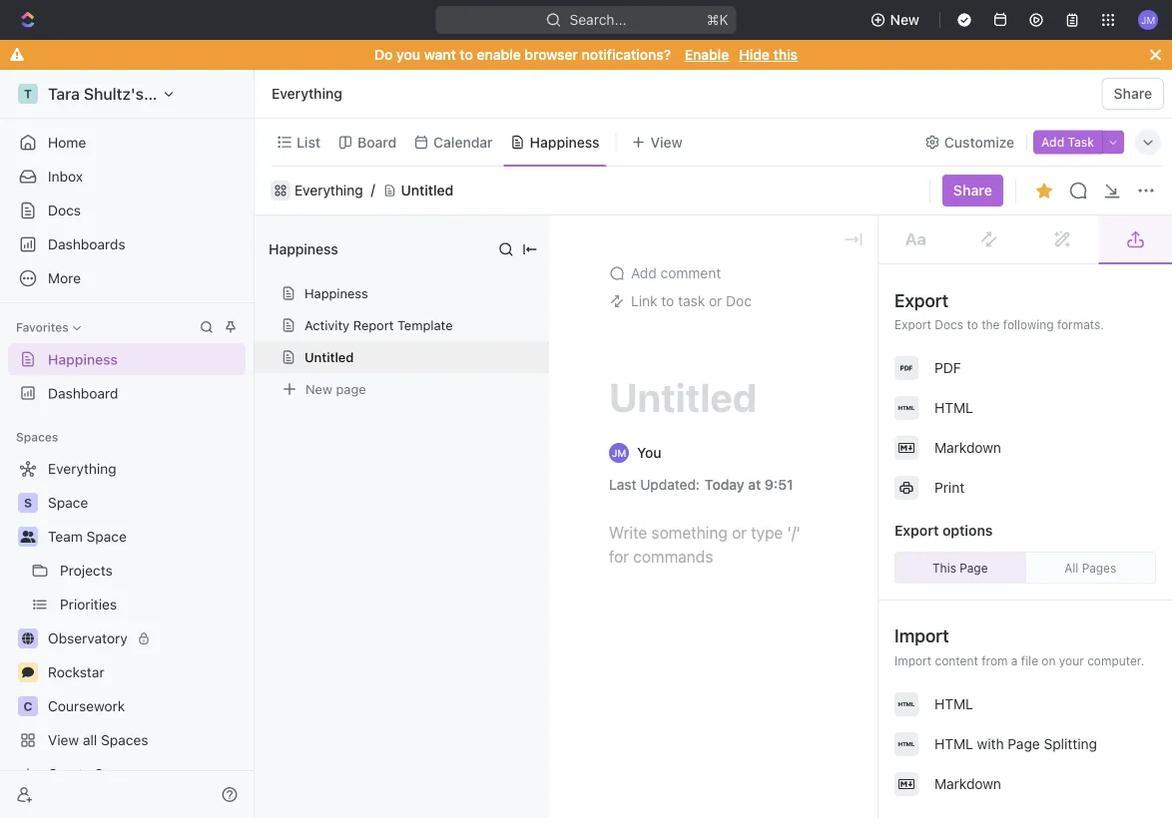 Task type: vqa. For each thing, say whether or not it's contained in the screenshot.
the topmost spaces
yes



Task type: describe. For each thing, give the bounding box(es) containing it.
⌘k
[[707, 11, 728, 28]]

comment image
[[22, 667, 34, 679]]

priorities
[[60, 597, 117, 613]]

list link
[[293, 128, 320, 156]]

add for add task
[[1042, 135, 1065, 149]]

export options
[[895, 523, 993, 539]]

0 vertical spatial space
[[48, 495, 88, 511]]

splitting
[[1044, 736, 1097, 753]]

workspace
[[148, 84, 231, 103]]

1 vertical spatial jm
[[612, 447, 626, 459]]

list
[[297, 134, 320, 150]]

notifications?
[[582, 46, 671, 63]]

add comment
[[631, 265, 721, 282]]

do
[[374, 46, 393, 63]]

tree inside sidebar navigation
[[8, 453, 246, 791]]

export for export
[[895, 290, 949, 311]]

dashboards link
[[8, 229, 246, 261]]

or
[[709, 293, 722, 310]]

updated:
[[640, 477, 700, 493]]

you
[[396, 46, 420, 63]]

file
[[1021, 655, 1038, 668]]

task
[[1068, 135, 1094, 149]]

board
[[357, 134, 397, 150]]

spaces inside view all spaces link
[[101, 732, 148, 749]]

inbox link
[[8, 161, 246, 193]]

view for view all spaces
[[48, 732, 79, 749]]

tara
[[48, 84, 80, 103]]

customize button
[[919, 128, 1021, 156]]

do you want to enable browser notifications? enable hide this
[[374, 46, 798, 63]]

observatory link
[[48, 623, 242, 655]]

all
[[83, 732, 97, 749]]

inbox
[[48, 168, 83, 185]]

2 import from the top
[[895, 655, 932, 668]]

calendar
[[434, 134, 493, 150]]

view button
[[625, 119, 689, 166]]

team
[[48, 529, 83, 545]]

calendar link
[[430, 128, 493, 156]]

doc
[[726, 293, 752, 310]]

following
[[1003, 318, 1054, 332]]

create space
[[48, 766, 135, 783]]

space for create
[[95, 766, 135, 783]]

1 vertical spatial docs
[[935, 318, 964, 332]]

projects
[[60, 563, 113, 579]]

all pages
[[1065, 561, 1117, 575]]

coursework link
[[48, 691, 242, 723]]

this
[[773, 46, 798, 63]]

from
[[982, 655, 1008, 668]]

0 horizontal spatial page
[[960, 561, 988, 575]]

enable
[[477, 46, 521, 63]]

all
[[1065, 561, 1079, 575]]

import import content from a file on your computer.
[[895, 625, 1144, 668]]

link to task or doc
[[631, 293, 752, 310]]

html with page splitting
[[935, 736, 1097, 753]]

favorites
[[16, 321, 69, 334]]

want
[[424, 46, 456, 63]]

content
[[935, 655, 978, 668]]

rockstar link
[[48, 657, 242, 689]]

view all spaces link
[[8, 725, 242, 757]]

template
[[397, 318, 453, 333]]

link
[[631, 293, 658, 310]]

with
[[977, 736, 1004, 753]]

more
[[48, 270, 81, 287]]

space for team
[[86, 529, 127, 545]]

pdf
[[935, 360, 961, 376]]

home
[[48, 134, 86, 151]]

today
[[705, 477, 744, 493]]

customize
[[944, 134, 1015, 150]]

new for new page
[[306, 382, 332, 397]]

you
[[637, 445, 662, 461]]

more button
[[8, 263, 246, 295]]

formats.
[[1057, 318, 1104, 332]]

rockstar
[[48, 664, 104, 681]]

print
[[935, 480, 965, 496]]

space link
[[48, 487, 242, 519]]

sidebar navigation
[[0, 70, 259, 819]]

2 markdown from the top
[[935, 776, 1001, 793]]

add for add comment
[[631, 265, 657, 282]]

projects link
[[60, 555, 242, 587]]

0 vertical spatial spaces
[[16, 430, 58, 444]]

priorities link
[[60, 589, 242, 621]]

search...
[[570, 11, 627, 28]]

new page
[[306, 382, 366, 397]]

s
[[24, 496, 32, 510]]

board link
[[353, 128, 397, 156]]

add task
[[1042, 135, 1094, 149]]

activity
[[305, 318, 350, 333]]

this page
[[933, 561, 988, 575]]

comment
[[661, 265, 721, 282]]

at
[[748, 477, 761, 493]]

hide
[[739, 46, 770, 63]]

0 horizontal spatial share
[[953, 182, 992, 199]]

options
[[943, 523, 993, 539]]

create space link
[[8, 759, 242, 791]]

report
[[353, 318, 394, 333]]

c
[[24, 700, 32, 714]]

share inside share button
[[1114, 85, 1152, 102]]



Task type: locate. For each thing, give the bounding box(es) containing it.
1 horizontal spatial jm
[[1141, 14, 1155, 25]]

everything down list
[[295, 182, 363, 199]]

everything up "team space"
[[48, 461, 116, 477]]

0 horizontal spatial jm
[[612, 447, 626, 459]]

happiness inside sidebar navigation
[[48, 351, 118, 368]]

view button
[[625, 128, 689, 156]]

everything link down list
[[295, 182, 363, 199]]

export docs to the following formats.
[[895, 318, 1104, 332]]

markdown up print
[[935, 440, 1001, 456]]

1 vertical spatial untitled
[[305, 350, 354, 365]]

1 vertical spatial markdown
[[935, 776, 1001, 793]]

everything link up space link
[[8, 453, 242, 485]]

share
[[1114, 85, 1152, 102], [953, 182, 992, 199]]

add left task
[[1042, 135, 1065, 149]]

3 html from the top
[[935, 736, 973, 753]]

space up team
[[48, 495, 88, 511]]

0 vertical spatial everything
[[272, 85, 342, 102]]

spaces
[[16, 430, 58, 444], [101, 732, 148, 749]]

page
[[960, 561, 988, 575], [1008, 736, 1040, 753]]

0 horizontal spatial add
[[631, 265, 657, 282]]

0 vertical spatial html
[[935, 400, 973, 416]]

1 horizontal spatial spaces
[[101, 732, 148, 749]]

dashboards
[[48, 236, 125, 253]]

new button
[[862, 4, 932, 36]]

untitled up you
[[609, 374, 757, 421]]

0 vertical spatial happiness link
[[526, 128, 600, 156]]

a
[[1011, 655, 1018, 668]]

this
[[933, 561, 956, 575]]

jm inside 'dropdown button'
[[1141, 14, 1155, 25]]

happiness link down browser
[[526, 128, 600, 156]]

view down notifications? at the top of the page
[[650, 134, 682, 150]]

jm left you
[[612, 447, 626, 459]]

everything link
[[267, 82, 347, 106], [295, 182, 363, 199], [8, 453, 242, 485]]

shultz's
[[84, 84, 144, 103]]

2 export from the top
[[895, 318, 931, 332]]

docs left the
[[935, 318, 964, 332]]

tree
[[8, 453, 246, 791]]

2 vertical spatial to
[[967, 318, 978, 332]]

the
[[982, 318, 1000, 332]]

2 html from the top
[[935, 696, 973, 713]]

tree containing everything
[[8, 453, 246, 791]]

tara shultz's workspace
[[48, 84, 231, 103]]

2 horizontal spatial untitled
[[609, 374, 757, 421]]

1 horizontal spatial happiness link
[[526, 128, 600, 156]]

space down view all spaces link
[[95, 766, 135, 783]]

untitled
[[401, 182, 454, 199], [305, 350, 354, 365], [609, 374, 757, 421]]

2 vertical spatial everything
[[48, 461, 116, 477]]

everything up list
[[272, 85, 342, 102]]

1 vertical spatial everything link
[[295, 182, 363, 199]]

share down customize button
[[953, 182, 992, 199]]

happiness
[[530, 134, 600, 150], [269, 241, 338, 258], [305, 286, 368, 301], [48, 351, 118, 368]]

1 vertical spatial add
[[631, 265, 657, 282]]

1 vertical spatial export
[[895, 318, 931, 332]]

docs inside sidebar navigation
[[48, 202, 81, 219]]

1 vertical spatial to
[[661, 293, 674, 310]]

space, , element
[[18, 493, 38, 513]]

2 vertical spatial html
[[935, 736, 973, 753]]

0 vertical spatial docs
[[48, 202, 81, 219]]

import up content
[[895, 625, 949, 647]]

1 horizontal spatial add
[[1042, 135, 1065, 149]]

to left the
[[967, 318, 978, 332]]

html
[[935, 400, 973, 416], [935, 696, 973, 713], [935, 736, 973, 753]]

3 export from the top
[[895, 523, 939, 539]]

add inside add task button
[[1042, 135, 1065, 149]]

tara shultz's workspace, , element
[[18, 84, 38, 104]]

0 horizontal spatial view
[[48, 732, 79, 749]]

1 horizontal spatial to
[[661, 293, 674, 310]]

user group image
[[20, 531, 35, 543]]

2 vertical spatial untitled
[[609, 374, 757, 421]]

markdown
[[935, 440, 1001, 456], [935, 776, 1001, 793]]

2 vertical spatial export
[[895, 523, 939, 539]]

pages
[[1082, 561, 1117, 575]]

share button
[[1102, 78, 1164, 110]]

observatory
[[48, 631, 128, 647]]

export up this
[[895, 523, 939, 539]]

view inside button
[[650, 134, 682, 150]]

space up projects on the bottom left of page
[[86, 529, 127, 545]]

0 horizontal spatial spaces
[[16, 430, 58, 444]]

everything link up list
[[267, 82, 347, 106]]

0 vertical spatial add
[[1042, 135, 1065, 149]]

1 vertical spatial new
[[306, 382, 332, 397]]

1 vertical spatial share
[[953, 182, 992, 199]]

spaces up create space link
[[101, 732, 148, 749]]

create
[[48, 766, 91, 783]]

0 vertical spatial new
[[890, 11, 920, 28]]

export for export docs to the following formats.
[[895, 318, 931, 332]]

html left with
[[935, 736, 973, 753]]

export left the
[[895, 318, 931, 332]]

import left content
[[895, 655, 932, 668]]

page right this
[[960, 561, 988, 575]]

1 vertical spatial view
[[48, 732, 79, 749]]

html down content
[[935, 696, 973, 713]]

markdown down with
[[935, 776, 1001, 793]]

0 horizontal spatial new
[[306, 382, 332, 397]]

jm up share button
[[1141, 14, 1155, 25]]

share down jm 'dropdown button'
[[1114, 85, 1152, 102]]

untitled down calendar link
[[401, 182, 454, 199]]

1 vertical spatial happiness link
[[8, 343, 246, 375]]

import
[[895, 625, 949, 647], [895, 655, 932, 668]]

new for new
[[890, 11, 920, 28]]

2 horizontal spatial to
[[967, 318, 978, 332]]

to inside link to task or doc dropdown button
[[661, 293, 674, 310]]

2 vertical spatial everything link
[[8, 453, 242, 485]]

0 vertical spatial markdown
[[935, 440, 1001, 456]]

page right with
[[1008, 736, 1040, 753]]

1 horizontal spatial page
[[1008, 736, 1040, 753]]

t
[[24, 87, 32, 101]]

html down pdf
[[935, 400, 973, 416]]

home link
[[8, 127, 246, 159]]

0 vertical spatial share
[[1114, 85, 1152, 102]]

add up link
[[631, 265, 657, 282]]

coursework, , element
[[18, 697, 38, 717]]

0 horizontal spatial to
[[460, 46, 473, 63]]

jm
[[1141, 14, 1155, 25], [612, 447, 626, 459]]

last
[[609, 477, 636, 493]]

happiness link
[[526, 128, 600, 156], [8, 343, 246, 375]]

task
[[678, 293, 705, 310]]

0 vertical spatial everything link
[[267, 82, 347, 106]]

1 vertical spatial spaces
[[101, 732, 148, 749]]

0 vertical spatial untitled
[[401, 182, 454, 199]]

add
[[1042, 135, 1065, 149], [631, 265, 657, 282]]

to right link
[[661, 293, 674, 310]]

on
[[1042, 655, 1056, 668]]

docs
[[48, 202, 81, 219], [935, 318, 964, 332]]

view for view
[[650, 134, 682, 150]]

happiness link up dashboard link
[[8, 343, 246, 375]]

1 horizontal spatial docs
[[935, 318, 964, 332]]

everything inside sidebar navigation
[[48, 461, 116, 477]]

view left all
[[48, 732, 79, 749]]

team space link
[[48, 521, 242, 553]]

add task button
[[1034, 130, 1102, 154]]

1 html from the top
[[935, 400, 973, 416]]

dashboard link
[[8, 377, 246, 409]]

coursework
[[48, 698, 125, 715]]

0 vertical spatial page
[[960, 561, 988, 575]]

activity report template
[[305, 318, 453, 333]]

export
[[895, 290, 949, 311], [895, 318, 931, 332], [895, 523, 939, 539]]

last updated: today at 9:51
[[609, 477, 793, 493]]

0 vertical spatial jm
[[1141, 14, 1155, 25]]

1 markdown from the top
[[935, 440, 1001, 456]]

docs down "inbox"
[[48, 202, 81, 219]]

0 horizontal spatial docs
[[48, 202, 81, 219]]

export up pdf
[[895, 290, 949, 311]]

1 horizontal spatial share
[[1114, 85, 1152, 102]]

1 vertical spatial import
[[895, 655, 932, 668]]

favorites button
[[8, 316, 89, 339]]

export for export options
[[895, 523, 939, 539]]

view all spaces
[[48, 732, 148, 749]]

space
[[48, 495, 88, 511], [86, 529, 127, 545], [95, 766, 135, 783]]

your
[[1059, 655, 1084, 668]]

new
[[890, 11, 920, 28], [306, 382, 332, 397]]

1 export from the top
[[895, 290, 949, 311]]

1 vertical spatial page
[[1008, 736, 1040, 753]]

0 horizontal spatial untitled
[[305, 350, 354, 365]]

1 horizontal spatial view
[[650, 134, 682, 150]]

0 horizontal spatial happiness link
[[8, 343, 246, 375]]

page
[[336, 382, 366, 397]]

globe image
[[22, 633, 34, 645]]

0 vertical spatial view
[[650, 134, 682, 150]]

link to task or doc button
[[601, 288, 760, 316]]

everything
[[272, 85, 342, 102], [295, 182, 363, 199], [48, 461, 116, 477]]

to
[[460, 46, 473, 63], [661, 293, 674, 310], [967, 318, 978, 332]]

jm button
[[1132, 4, 1164, 36]]

to right want
[[460, 46, 473, 63]]

view inside sidebar navigation
[[48, 732, 79, 749]]

0 vertical spatial import
[[895, 625, 949, 647]]

untitled down activity
[[305, 350, 354, 365]]

happiness link inside sidebar navigation
[[8, 343, 246, 375]]

0 vertical spatial to
[[460, 46, 473, 63]]

new inside new "button"
[[890, 11, 920, 28]]

docs link
[[8, 195, 246, 227]]

1 vertical spatial everything
[[295, 182, 363, 199]]

dashboard
[[48, 385, 118, 402]]

1 horizontal spatial untitled
[[401, 182, 454, 199]]

1 import from the top
[[895, 625, 949, 647]]

browser
[[525, 46, 578, 63]]

1 vertical spatial html
[[935, 696, 973, 713]]

2 vertical spatial space
[[95, 766, 135, 783]]

0 vertical spatial export
[[895, 290, 949, 311]]

spaces down dashboard
[[16, 430, 58, 444]]

1 vertical spatial space
[[86, 529, 127, 545]]

1 horizontal spatial new
[[890, 11, 920, 28]]



